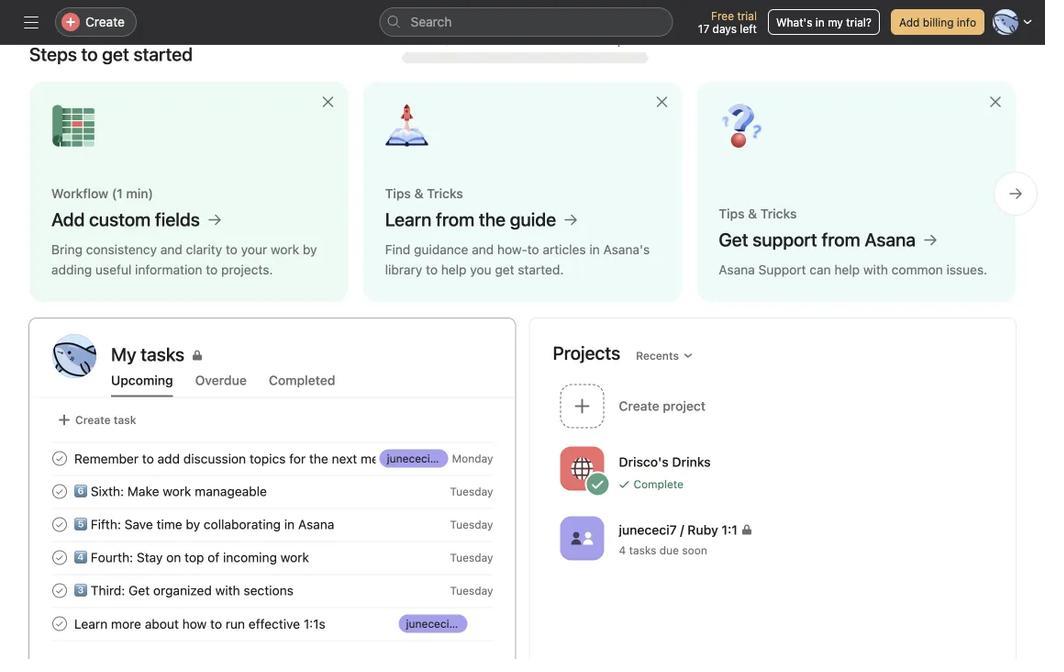 Task type: describe. For each thing, give the bounding box(es) containing it.
1 horizontal spatial the
[[479, 208, 506, 230]]

bring consistency and clarity to your work by adding useful information to projects.
[[51, 242, 317, 277]]

fifth:
[[91, 517, 121, 532]]

add for add billing info
[[900, 16, 920, 28]]

guidance
[[414, 242, 469, 257]]

tuesday button for 5️⃣ fifth: save time by collaborating in asana
[[450, 518, 493, 531]]

my
[[828, 16, 844, 28]]

drisco's drinks
[[619, 454, 711, 470]]

dismiss image for add custom fields
[[321, 95, 336, 109]]

to down guidance
[[426, 262, 438, 277]]

1:1 for bottom junececi7 / ruby 1:1 'link'
[[495, 617, 508, 630]]

projects.
[[221, 262, 273, 277]]

completed checkbox for 6️⃣
[[49, 481, 71, 503]]

left
[[740, 22, 757, 35]]

asana's
[[604, 242, 650, 257]]

create task button
[[52, 407, 141, 433]]

17
[[699, 22, 710, 35]]

1 vertical spatial 1:1
[[722, 522, 738, 537]]

completed image for 5️⃣
[[49, 514, 71, 536]]

fourth:
[[91, 550, 133, 565]]

and for the
[[472, 242, 494, 257]]

get support from asana
[[719, 229, 916, 250]]

in inside button
[[816, 16, 825, 28]]

8
[[519, 32, 527, 47]]

task
[[114, 414, 136, 426]]

completed image for 6️⃣
[[49, 481, 71, 503]]

manageable
[[195, 484, 267, 499]]

3️⃣ third: get organized with sections
[[74, 583, 294, 598]]

create project
[[619, 398, 706, 414]]

to inside intermediate 8 more to level up
[[564, 32, 576, 47]]

steps
[[29, 43, 77, 65]]

expand sidebar image
[[24, 15, 39, 29]]

consistency
[[86, 242, 157, 257]]

useful
[[95, 262, 132, 277]]

on
[[166, 550, 181, 565]]

add billing info button
[[891, 9, 985, 35]]

articles
[[543, 242, 586, 257]]

third:
[[91, 583, 125, 598]]

bring
[[51, 242, 83, 257]]

1:1 for junececi7 / ruby 1:1 'link' to the top
[[475, 452, 489, 465]]

1 vertical spatial get
[[129, 583, 150, 598]]

run
[[226, 616, 245, 631]]

billing
[[923, 16, 954, 28]]

0 vertical spatial get
[[719, 229, 749, 250]]

ruby for junececi7 / ruby 1:1 'link' to the top
[[446, 452, 472, 465]]

monday
[[452, 452, 493, 465]]

recents button
[[628, 343, 702, 369]]

my tasks link
[[111, 342, 493, 368]]

what's
[[777, 16, 813, 28]]

of
[[208, 550, 220, 565]]

1 vertical spatial junececi7 / ruby 1:1 link
[[399, 615, 508, 633]]

ra button
[[52, 334, 96, 378]]

create project link
[[553, 378, 994, 437]]

remember to add discussion topics for the next meeting
[[74, 451, 409, 466]]

completed checkbox for learn
[[49, 613, 71, 635]]

1 horizontal spatial from
[[822, 229, 861, 250]]

people image
[[572, 527, 594, 549]]

started.
[[518, 262, 564, 277]]

search list box
[[380, 7, 673, 37]]

0 vertical spatial junececi7 / ruby 1:1 link
[[380, 449, 489, 468]]

2 vertical spatial junececi7 / ruby 1:1
[[406, 617, 508, 630]]

sections
[[244, 583, 294, 598]]

scroll card carousel right image
[[1009, 186, 1024, 201]]

adding
[[51, 262, 92, 277]]

for
[[289, 451, 306, 466]]

top
[[185, 550, 204, 565]]

0 horizontal spatial asana
[[298, 517, 335, 532]]

to down create popup button
[[81, 43, 98, 65]]

learn for learn more about how to run effective 1:1s
[[74, 616, 108, 631]]

up
[[610, 32, 625, 47]]

info
[[957, 16, 977, 28]]

to left run at bottom left
[[210, 616, 222, 631]]

completed image for 3️⃣
[[49, 580, 71, 602]]

find
[[385, 242, 411, 257]]

completed checkbox for 5️⃣
[[49, 514, 71, 536]]

intermediate 8 more to level up
[[425, 31, 625, 48]]

support
[[753, 229, 818, 250]]

organized
[[153, 583, 212, 598]]

to down clarity
[[206, 262, 218, 277]]

0 horizontal spatial /
[[440, 452, 443, 465]]

more inside intermediate 8 more to level up
[[531, 32, 561, 47]]

completed checkbox for 4️⃣
[[49, 547, 71, 569]]

issues.
[[947, 262, 988, 277]]

find guidance and how-to articles in asana's library to help you get started.
[[385, 242, 650, 277]]

4
[[619, 544, 626, 557]]

0 vertical spatial junececi7 / ruby 1:1
[[387, 452, 489, 465]]

workflow (1 min)
[[51, 186, 153, 201]]

create task
[[75, 414, 136, 426]]

create button
[[55, 7, 137, 37]]

tips & tricks for get
[[719, 206, 797, 221]]

4️⃣ fourth: stay on top of incoming work
[[74, 550, 309, 565]]

about
[[145, 616, 179, 631]]

add custom fields
[[51, 208, 200, 230]]

discussion
[[183, 451, 246, 466]]

search button
[[380, 7, 673, 37]]

tasks
[[629, 544, 657, 557]]

workflow
[[51, 186, 108, 201]]

0 vertical spatial asana
[[865, 229, 916, 250]]

tips for learn from the guide
[[385, 186, 411, 201]]

topics
[[250, 451, 286, 466]]

overdue
[[195, 373, 247, 388]]

create for create
[[85, 14, 125, 29]]

information
[[135, 262, 202, 277]]

meeting
[[361, 451, 409, 466]]

how
[[182, 616, 207, 631]]

completed checkbox for 3️⃣
[[49, 580, 71, 602]]

completed image for 4️⃣
[[49, 547, 71, 569]]

2 vertical spatial /
[[459, 617, 462, 630]]

1 vertical spatial junececi7
[[619, 522, 677, 537]]

recents
[[636, 349, 679, 362]]

learn more about how to run effective 1:1s
[[74, 616, 326, 631]]

tips for get support from asana
[[719, 206, 745, 221]]

trial?
[[847, 16, 872, 28]]

asana support can help with common issues.
[[719, 262, 988, 277]]

1 vertical spatial junececi7 / ruby 1:1
[[619, 522, 738, 537]]



Task type: locate. For each thing, give the bounding box(es) containing it.
effective
[[249, 616, 300, 631]]

0 horizontal spatial get
[[129, 583, 150, 598]]

3 tuesday from the top
[[450, 551, 493, 564]]

6️⃣ sixth: make work manageable
[[74, 484, 267, 499]]

remember
[[74, 451, 139, 466]]

add down workflow
[[51, 208, 85, 230]]

0 vertical spatial by
[[303, 242, 317, 257]]

1 horizontal spatial tips
[[719, 206, 745, 221]]

1 vertical spatial completed checkbox
[[49, 613, 71, 635]]

learn down 3️⃣
[[74, 616, 108, 631]]

globe image
[[572, 458, 594, 480]]

1 horizontal spatial asana
[[719, 262, 755, 277]]

1 completed checkbox from the top
[[49, 448, 71, 470]]

create inside 'button'
[[75, 414, 111, 426]]

guide
[[510, 208, 556, 230]]

create for create task
[[75, 414, 111, 426]]

drisco's
[[619, 454, 669, 470]]

1 horizontal spatial tips & tricks
[[719, 206, 797, 221]]

work right your
[[271, 242, 299, 257]]

1 vertical spatial tips & tricks
[[719, 206, 797, 221]]

1 horizontal spatial dismiss image
[[989, 95, 1003, 109]]

0 vertical spatial tips & tricks
[[385, 186, 463, 201]]

more left about
[[111, 616, 141, 631]]

& tricks up support
[[748, 206, 797, 221]]

complete
[[634, 478, 684, 491]]

3 completed checkbox from the top
[[49, 514, 71, 536]]

completed checkbox left 6️⃣
[[49, 481, 71, 503]]

2 tuesday from the top
[[450, 518, 493, 531]]

1 vertical spatial by
[[186, 517, 200, 532]]

ruby for bottom junececi7 / ruby 1:1 'link'
[[465, 617, 491, 630]]

get left support
[[719, 229, 749, 250]]

you
[[470, 262, 492, 277]]

2 horizontal spatial in
[[816, 16, 825, 28]]

in right collaborating
[[284, 517, 295, 532]]

0 horizontal spatial by
[[186, 517, 200, 532]]

to up started.
[[528, 242, 539, 257]]

to left level
[[564, 32, 576, 47]]

fields
[[155, 208, 200, 230]]

steps to get started
[[29, 43, 193, 65]]

make
[[127, 484, 159, 499]]

asana left support
[[719, 262, 755, 277]]

asana up 'common'
[[865, 229, 916, 250]]

0 horizontal spatial learn
[[74, 616, 108, 631]]

& tricks for support
[[748, 206, 797, 221]]

0 horizontal spatial the
[[309, 451, 328, 466]]

get
[[719, 229, 749, 250], [129, 583, 150, 598]]

get
[[495, 262, 515, 277]]

tips up find
[[385, 186, 411, 201]]

by right time
[[186, 517, 200, 532]]

tips up get support from asana
[[719, 206, 745, 221]]

the right for
[[309, 451, 328, 466]]

help right can
[[835, 262, 860, 277]]

3 tuesday button from the top
[[450, 551, 493, 564]]

in
[[816, 16, 825, 28], [590, 242, 600, 257], [284, 517, 295, 532]]

intermediate
[[425, 31, 512, 48]]

tuesday button
[[450, 485, 493, 498], [450, 518, 493, 531], [450, 551, 493, 564], [450, 584, 493, 597]]

by right your
[[303, 242, 317, 257]]

/
[[440, 452, 443, 465], [681, 522, 685, 537], [459, 617, 462, 630]]

1 completed image from the top
[[49, 514, 71, 536]]

the
[[479, 208, 506, 230], [309, 451, 328, 466]]

help inside "find guidance and how-to articles in asana's library to help you get started."
[[441, 262, 467, 277]]

1 vertical spatial create
[[75, 414, 111, 426]]

collaborating
[[204, 517, 281, 532]]

work down add
[[163, 484, 191, 499]]

add inside button
[[900, 16, 920, 28]]

tuesday button for 6️⃣ sixth: make work manageable
[[450, 485, 493, 498]]

tuesday for 6️⃣ sixth: make work manageable
[[450, 485, 493, 498]]

5️⃣ fifth: save time by collaborating in asana
[[74, 517, 335, 532]]

2 dismiss image from the left
[[989, 95, 1003, 109]]

4 tuesday from the top
[[450, 584, 493, 597]]

learn from the guide
[[385, 208, 556, 230]]

create inside popup button
[[85, 14, 125, 29]]

2 and from the left
[[472, 242, 494, 257]]

1:1s
[[304, 616, 326, 631]]

1 vertical spatial & tricks
[[748, 206, 797, 221]]

0 vertical spatial add
[[900, 16, 920, 28]]

0 vertical spatial work
[[271, 242, 299, 257]]

dismiss image for get support from asana
[[989, 95, 1003, 109]]

in for asana's
[[590, 242, 600, 257]]

junececi7 for bottom junececi7 / ruby 1:1 'link'
[[406, 617, 456, 630]]

add
[[158, 451, 180, 466]]

4 completed checkbox from the top
[[49, 580, 71, 602]]

0 horizontal spatial with
[[215, 583, 240, 598]]

tips & tricks for learn
[[385, 186, 463, 201]]

support
[[759, 262, 807, 277]]

& tricks up the learn from the guide
[[415, 186, 463, 201]]

library
[[385, 262, 423, 277]]

common
[[892, 262, 944, 277]]

by inside 'bring consistency and clarity to your work by adding useful information to projects.'
[[303, 242, 317, 257]]

1 vertical spatial the
[[309, 451, 328, 466]]

from up "asana support can help with common issues."
[[822, 229, 861, 250]]

2 help from the left
[[835, 262, 860, 277]]

1 vertical spatial /
[[681, 522, 685, 537]]

completed checkbox left remember
[[49, 448, 71, 470]]

0 horizontal spatial tips & tricks
[[385, 186, 463, 201]]

0 vertical spatial ruby
[[446, 452, 472, 465]]

4 completed image from the top
[[49, 613, 71, 635]]

completed image
[[49, 448, 71, 470], [49, 481, 71, 503], [49, 580, 71, 602], [49, 613, 71, 635]]

0 vertical spatial tips
[[385, 186, 411, 201]]

1 and from the left
[[160, 242, 183, 257]]

completed image for remember
[[49, 448, 71, 470]]

in left my
[[816, 16, 825, 28]]

and inside 'bring consistency and clarity to your work by adding useful information to projects.'
[[160, 242, 183, 257]]

ruby
[[446, 452, 472, 465], [688, 522, 719, 537], [465, 617, 491, 630]]

1 vertical spatial add
[[51, 208, 85, 230]]

junececi7 / ruby 1:1 link
[[380, 449, 489, 468], [399, 615, 508, 633]]

upcoming button
[[111, 373, 173, 397]]

2 vertical spatial junececi7
[[406, 617, 456, 630]]

get started
[[102, 43, 193, 65]]

2 completed image from the top
[[49, 481, 71, 503]]

1 horizontal spatial & tricks
[[748, 206, 797, 221]]

2 vertical spatial in
[[284, 517, 295, 532]]

dismiss image
[[321, 95, 336, 109], [989, 95, 1003, 109]]

1 horizontal spatial get
[[719, 229, 749, 250]]

1 vertical spatial work
[[163, 484, 191, 499]]

due
[[660, 544, 679, 557]]

2 horizontal spatial /
[[681, 522, 685, 537]]

ra
[[65, 348, 84, 365]]

free
[[712, 9, 735, 22]]

custom
[[89, 208, 151, 230]]

trial
[[738, 9, 757, 22]]

from up guidance
[[436, 208, 475, 230]]

1 dismiss image from the left
[[321, 95, 336, 109]]

1 horizontal spatial and
[[472, 242, 494, 257]]

1 horizontal spatial in
[[590, 242, 600, 257]]

1 vertical spatial learn
[[74, 616, 108, 631]]

with up run at bottom left
[[215, 583, 240, 598]]

1 vertical spatial in
[[590, 242, 600, 257]]

add left billing
[[900, 16, 920, 28]]

and up information
[[160, 242, 183, 257]]

your
[[241, 242, 267, 257]]

1 horizontal spatial by
[[303, 242, 317, 257]]

0 horizontal spatial dismiss image
[[321, 95, 336, 109]]

completed image
[[49, 514, 71, 536], [49, 547, 71, 569]]

4 tuesday button from the top
[[450, 584, 493, 597]]

dismiss image
[[655, 95, 670, 109]]

4️⃣
[[74, 550, 87, 565]]

to left add
[[142, 451, 154, 466]]

tuesday for 3️⃣ third: get organized with sections
[[450, 584, 493, 597]]

2 vertical spatial ruby
[[465, 617, 491, 630]]

1 vertical spatial ruby
[[688, 522, 719, 537]]

work up sections
[[281, 550, 309, 565]]

1 horizontal spatial with
[[864, 262, 889, 277]]

and for fields
[[160, 242, 183, 257]]

projects
[[553, 342, 621, 364]]

free trial 17 days left
[[699, 9, 757, 35]]

1 horizontal spatial add
[[900, 16, 920, 28]]

0 vertical spatial 1:1
[[475, 452, 489, 465]]

1 horizontal spatial /
[[459, 617, 462, 630]]

2 vertical spatial 1:1
[[495, 617, 508, 630]]

soon
[[683, 544, 708, 557]]

what's in my trial? button
[[768, 9, 880, 35]]

create up the steps to get started
[[85, 14, 125, 29]]

in inside "find guidance and how-to articles in asana's library to help you get started."
[[590, 242, 600, 257]]

tuesday button for 4️⃣ fourth: stay on top of incoming work
[[450, 551, 493, 564]]

0 horizontal spatial 1:1
[[475, 452, 489, 465]]

add billing info
[[900, 16, 977, 28]]

0 horizontal spatial & tricks
[[415, 186, 463, 201]]

5️⃣
[[74, 517, 87, 532]]

add for add custom fields
[[51, 208, 85, 230]]

1 completed checkbox from the top
[[49, 547, 71, 569]]

completed checkbox left 5️⃣
[[49, 514, 71, 536]]

get right third:
[[129, 583, 150, 598]]

completed image left 4️⃣
[[49, 547, 71, 569]]

overdue button
[[195, 373, 247, 397]]

0 vertical spatial completed image
[[49, 514, 71, 536]]

2 vertical spatial work
[[281, 550, 309, 565]]

1 tuesday button from the top
[[450, 485, 493, 498]]

add
[[900, 16, 920, 28], [51, 208, 85, 230]]

0 horizontal spatial more
[[111, 616, 141, 631]]

incoming
[[223, 550, 277, 565]]

0 horizontal spatial from
[[436, 208, 475, 230]]

upcoming
[[111, 373, 173, 388]]

1 tuesday from the top
[[450, 485, 493, 498]]

clarity
[[186, 242, 222, 257]]

level
[[580, 32, 607, 47]]

0 vertical spatial more
[[531, 32, 561, 47]]

my tasks
[[111, 343, 185, 365]]

days
[[713, 22, 737, 35]]

1 horizontal spatial more
[[531, 32, 561, 47]]

1 horizontal spatial help
[[835, 262, 860, 277]]

and inside "find guidance and how-to articles in asana's library to help you get started."
[[472, 242, 494, 257]]

2 vertical spatial asana
[[298, 517, 335, 532]]

asana down for
[[298, 517, 335, 532]]

in for asana
[[284, 517, 295, 532]]

tuesday for 5️⃣ fifth: save time by collaborating in asana
[[450, 518, 493, 531]]

2 horizontal spatial 1:1
[[722, 522, 738, 537]]

2 completed checkbox from the top
[[49, 481, 71, 503]]

0 vertical spatial junececi7
[[387, 452, 437, 465]]

0 horizontal spatial help
[[441, 262, 467, 277]]

Completed checkbox
[[49, 448, 71, 470], [49, 481, 71, 503], [49, 514, 71, 536], [49, 580, 71, 602]]

1 vertical spatial tips
[[719, 206, 745, 221]]

more right '8'
[[531, 32, 561, 47]]

1 horizontal spatial learn
[[385, 208, 432, 230]]

next
[[332, 451, 357, 466]]

0 vertical spatial in
[[816, 16, 825, 28]]

tuesday
[[450, 485, 493, 498], [450, 518, 493, 531], [450, 551, 493, 564], [450, 584, 493, 597]]

& tricks for from
[[415, 186, 463, 201]]

sixth:
[[91, 484, 124, 499]]

0 horizontal spatial in
[[284, 517, 295, 532]]

to left your
[[226, 242, 238, 257]]

learn up find
[[385, 208, 432, 230]]

0 vertical spatial learn
[[385, 208, 432, 230]]

completed image left 5️⃣
[[49, 514, 71, 536]]

tips & tricks
[[385, 186, 463, 201], [719, 206, 797, 221]]

tips & tricks up the learn from the guide
[[385, 186, 463, 201]]

& tricks
[[415, 186, 463, 201], [748, 206, 797, 221]]

completed
[[269, 373, 336, 388]]

completed button
[[269, 373, 336, 397]]

0 horizontal spatial add
[[51, 208, 85, 230]]

in right articles
[[590, 242, 600, 257]]

the up 'how-'
[[479, 208, 506, 230]]

work inside 'bring consistency and clarity to your work by adding useful information to projects.'
[[271, 242, 299, 257]]

1 vertical spatial asana
[[719, 262, 755, 277]]

create left task
[[75, 414, 111, 426]]

with left 'common'
[[864, 262, 889, 277]]

tuesday for 4️⃣ fourth: stay on top of incoming work
[[450, 551, 493, 564]]

and
[[160, 242, 183, 257], [472, 242, 494, 257]]

time
[[157, 517, 182, 532]]

with
[[864, 262, 889, 277], [215, 583, 240, 598]]

1 help from the left
[[441, 262, 467, 277]]

2 horizontal spatial asana
[[865, 229, 916, 250]]

Completed checkbox
[[49, 547, 71, 569], [49, 613, 71, 635]]

0 vertical spatial /
[[440, 452, 443, 465]]

completed image for learn
[[49, 613, 71, 635]]

2 completed checkbox from the top
[[49, 613, 71, 635]]

monday button
[[452, 452, 493, 465]]

junececi7 for junececi7 / ruby 1:1 'link' to the top
[[387, 452, 437, 465]]

with for help
[[864, 262, 889, 277]]

help down guidance
[[441, 262, 467, 277]]

1 horizontal spatial 1:1
[[495, 617, 508, 630]]

0 vertical spatial with
[[864, 262, 889, 277]]

0 vertical spatial & tricks
[[415, 186, 463, 201]]

learn for learn from the guide
[[385, 208, 432, 230]]

save
[[125, 517, 153, 532]]

completed checkbox left 3️⃣
[[49, 580, 71, 602]]

0 vertical spatial completed checkbox
[[49, 547, 71, 569]]

with for organized
[[215, 583, 240, 598]]

1 completed image from the top
[[49, 448, 71, 470]]

2 completed image from the top
[[49, 547, 71, 569]]

from
[[436, 208, 475, 230], [822, 229, 861, 250]]

tips & tricks up support
[[719, 206, 797, 221]]

0 vertical spatial create
[[85, 14, 125, 29]]

0 horizontal spatial and
[[160, 242, 183, 257]]

stay
[[137, 550, 163, 565]]

completed checkbox for remember
[[49, 448, 71, 470]]

what's in my trial?
[[777, 16, 872, 28]]

3 completed image from the top
[[49, 580, 71, 602]]

learn
[[385, 208, 432, 230], [74, 616, 108, 631]]

tuesday button for 3️⃣ third: get organized with sections
[[450, 584, 493, 597]]

0 vertical spatial the
[[479, 208, 506, 230]]

2 tuesday button from the top
[[450, 518, 493, 531]]

1 vertical spatial more
[[111, 616, 141, 631]]

and up you
[[472, 242, 494, 257]]

1 vertical spatial with
[[215, 583, 240, 598]]

1 vertical spatial completed image
[[49, 547, 71, 569]]

how-
[[498, 242, 528, 257]]

0 horizontal spatial tips
[[385, 186, 411, 201]]



Task type: vqa. For each thing, say whether or not it's contained in the screenshot.
Learn to the right
yes



